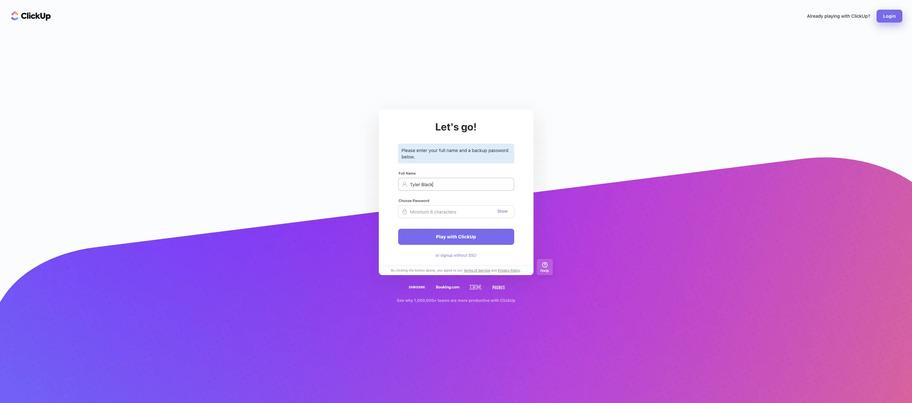 Task type: locate. For each thing, give the bounding box(es) containing it.
below.
[[402, 154, 415, 160]]

clickup?
[[852, 13, 871, 19]]

name
[[406, 171, 416, 176]]

privacy
[[498, 269, 510, 272]]

1 vertical spatial clickup
[[500, 298, 516, 303]]

signup
[[441, 253, 453, 258]]

clickup up sso
[[458, 234, 476, 240]]

.
[[520, 269, 521, 272]]

name
[[447, 148, 458, 153]]

login link
[[877, 10, 903, 23]]

with right productive
[[491, 298, 499, 303]]

please
[[402, 148, 416, 153]]

1 vertical spatial with
[[447, 234, 457, 240]]

privacy policy link
[[497, 268, 520, 273]]

1 horizontal spatial with
[[491, 298, 499, 303]]

1 horizontal spatial clickup
[[500, 298, 516, 303]]

and inside the please enter your full name and a backup password below.
[[460, 148, 467, 153]]

with
[[842, 13, 851, 19], [447, 234, 457, 240], [491, 298, 499, 303]]

playing
[[825, 13, 840, 19]]

you
[[437, 269, 443, 272]]

with inside play with clickup button
[[447, 234, 457, 240]]

please enter your full name and a backup password below.
[[402, 148, 509, 160]]

and
[[460, 148, 467, 153], [492, 269, 497, 272]]

sign up element
[[398, 144, 514, 245]]

and left a
[[460, 148, 467, 153]]

0 horizontal spatial with
[[447, 234, 457, 240]]

clickup right productive
[[500, 298, 516, 303]]

policy
[[511, 269, 520, 272]]

productive
[[469, 298, 490, 303]]

password
[[489, 148, 509, 153]]

sso
[[469, 253, 477, 258]]

or
[[436, 253, 440, 258]]

with right play
[[447, 234, 457, 240]]

with right playing at the right top of the page
[[842, 13, 851, 19]]

already playing with clickup?
[[808, 13, 871, 19]]

and left privacy
[[492, 269, 497, 272]]

service
[[479, 269, 491, 272]]

a
[[469, 148, 471, 153]]

full name
[[399, 171, 416, 176]]

to
[[454, 269, 457, 272]]

button
[[415, 269, 425, 272]]

password
[[413, 199, 430, 203]]

full
[[399, 171, 405, 176]]

clickup
[[458, 234, 476, 240], [500, 298, 516, 303]]

see why 1,000,000+ teams are more productive with clickup
[[397, 298, 516, 303]]

are
[[451, 298, 457, 303]]

1 horizontal spatial and
[[492, 269, 497, 272]]

2 horizontal spatial with
[[842, 13, 851, 19]]

play
[[436, 234, 446, 240]]

already
[[808, 13, 824, 19]]

clickup inside button
[[458, 234, 476, 240]]

0 vertical spatial and
[[460, 148, 467, 153]]

help
[[541, 269, 549, 273]]

enter
[[417, 148, 428, 153]]

0 vertical spatial clickup
[[458, 234, 476, 240]]

see
[[397, 298, 404, 303]]

0 horizontal spatial clickup
[[458, 234, 476, 240]]

or signup without sso
[[436, 253, 477, 258]]

0 horizontal spatial and
[[460, 148, 467, 153]]



Task type: vqa. For each thing, say whether or not it's contained in the screenshot.
'tree'
no



Task type: describe. For each thing, give the bounding box(es) containing it.
login
[[884, 13, 897, 19]]

or signup without sso link
[[436, 253, 477, 258]]

Choose Password password field
[[398, 206, 514, 218]]

without
[[454, 253, 468, 258]]

help link
[[537, 259, 553, 276]]

0 vertical spatial with
[[842, 13, 851, 19]]

by clicking the button above, you agree to our terms of service and privacy policy .
[[391, 269, 521, 272]]

more
[[458, 298, 468, 303]]

go!
[[461, 121, 477, 133]]

why
[[405, 298, 413, 303]]

show
[[498, 209, 508, 214]]

show link
[[498, 209, 508, 214]]

play with clickup button
[[398, 229, 514, 245]]

the
[[409, 269, 414, 272]]

1 vertical spatial and
[[492, 269, 497, 272]]

terms of service link
[[463, 268, 492, 273]]

2 vertical spatial with
[[491, 298, 499, 303]]

of
[[474, 269, 478, 272]]

clickup - home image
[[11, 11, 51, 21]]

choose password
[[399, 199, 430, 203]]

your
[[429, 148, 438, 153]]

let's go!
[[436, 121, 477, 133]]

1,000,000+
[[414, 298, 437, 303]]

agree
[[444, 269, 453, 272]]

terms
[[464, 269, 474, 272]]

teams
[[438, 298, 450, 303]]

by
[[391, 269, 395, 272]]

let's
[[436, 121, 459, 133]]

play with clickup
[[436, 234, 476, 240]]

above,
[[426, 269, 436, 272]]

choose
[[399, 199, 412, 203]]

clicking
[[396, 269, 408, 272]]

our
[[458, 269, 463, 272]]

full
[[439, 148, 446, 153]]

backup
[[472, 148, 488, 153]]



